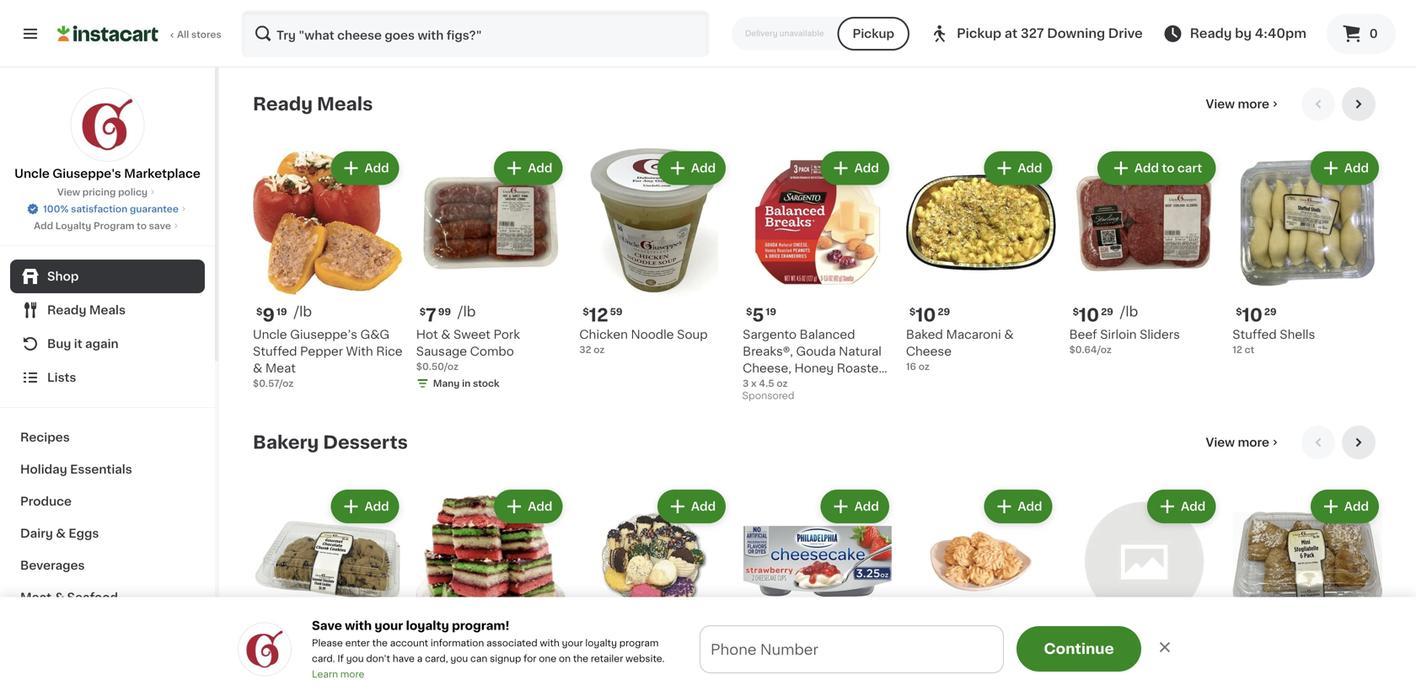 Task type: vqa. For each thing, say whether or not it's contained in the screenshot.
the left the Cereal,
no



Task type: locate. For each thing, give the bounding box(es) containing it.
/lb for 10
[[1121, 305, 1139, 319]]

0 horizontal spatial to
[[137, 221, 147, 231]]

1 vertical spatial $5
[[829, 670, 841, 679]]

item carousel region
[[253, 87, 1383, 413], [253, 426, 1383, 692]]

$10.29 per pound element
[[1070, 305, 1220, 327]]

stock down combo
[[473, 379, 500, 389]]

0 vertical spatial uncle
[[14, 168, 50, 180]]

the
[[372, 639, 388, 648], [573, 654, 589, 664]]

oz inside chicken noodle soup 32 oz
[[594, 346, 605, 355]]

lists link
[[10, 361, 205, 395]]

meat down beverages
[[20, 592, 51, 604]]

1 vertical spatial holiday
[[644, 654, 703, 668]]

100% satisfaction guarantee button
[[26, 199, 189, 216]]

19 up gourmet
[[277, 646, 287, 656]]

1 horizontal spatial uncle
[[253, 329, 287, 341]]

0 vertical spatial item carousel region
[[253, 87, 1383, 413]]

redeem button
[[969, 648, 1051, 675]]

website.
[[626, 654, 665, 664]]

hot
[[416, 329, 438, 341]]

many in stock inside button
[[923, 17, 990, 26]]

29 up stuffed shells 12 ct at the right of page
[[1265, 308, 1277, 317]]

$ 10 29 /lb
[[1073, 305, 1139, 324]]

29 inside $ 10 29 /lb
[[1102, 308, 1114, 317]]

1 vertical spatial 9
[[263, 646, 275, 663]]

0 horizontal spatial ready meals
[[47, 304, 126, 316]]

$ 10 29 for baked
[[910, 307, 951, 324]]

& for eggs
[[56, 528, 66, 540]]

essentials
[[70, 464, 132, 476], [706, 654, 784, 668]]

with
[[345, 620, 372, 632], [540, 639, 560, 648]]

chicken noodle soup 32 oz
[[580, 329, 708, 355]]

0 vertical spatial in
[[952, 17, 961, 26]]

all stores link
[[57, 10, 223, 57]]

1 vertical spatial save
[[804, 670, 827, 679]]

stuffed inside stuffed shells 12 ct
[[1233, 329, 1278, 341]]

to right $50.00
[[885, 654, 899, 668]]

your up account
[[375, 620, 403, 632]]

breaks®,
[[743, 346, 794, 358]]

product group
[[907, 0, 1056, 64], [253, 148, 403, 391], [416, 148, 566, 394], [580, 148, 730, 357], [743, 148, 893, 408], [907, 148, 1056, 374], [1070, 148, 1220, 357], [1233, 148, 1383, 357], [253, 487, 403, 692], [416, 487, 566, 692], [580, 487, 730, 692], [743, 487, 893, 692], [907, 487, 1056, 692], [1070, 487, 1220, 692], [1233, 487, 1383, 692]]

off
[[619, 654, 641, 668]]

treatment tracker modal dialog
[[219, 631, 1417, 692]]

ug pignoli cookies button
[[907, 487, 1056, 692]]

stuffed up $0.57/oz
[[253, 346, 297, 358]]

& inside uncle giuseppe's g&g stuffed pepper with rice & meat $0.57/oz
[[253, 363, 263, 375]]

& down beverages
[[54, 592, 64, 604]]

sponsored badge image inside the product group
[[743, 392, 794, 402]]

Phone Number text field
[[701, 626, 1004, 673]]

essentials up spend
[[706, 654, 784, 668]]

ug inside the product group
[[1070, 668, 1089, 680]]

a
[[417, 654, 423, 664]]

2 vertical spatial ready
[[47, 304, 86, 316]]

19 for $ 9 19 /lb
[[277, 308, 287, 317]]

uncle giuseppe's marketplace link
[[14, 88, 201, 182]]

1 vertical spatial sponsored badge image
[[743, 392, 794, 402]]

add loyalty program to save
[[34, 221, 171, 231]]

natural
[[839, 346, 882, 358]]

add button for gourmet chocolate chunk cookies
[[333, 492, 398, 522]]

in up eligible
[[952, 17, 961, 26]]

chunk
[[253, 685, 291, 692]]

/lb up giuseppe's
[[294, 305, 312, 319]]

2 horizontal spatial 10
[[1243, 307, 1263, 324]]

1 9 from the top
[[263, 307, 275, 324]]

to left cart
[[1163, 162, 1175, 174]]

/lb for 9
[[294, 305, 312, 319]]

0 vertical spatial view
[[1207, 98, 1236, 110]]

uncle
[[14, 168, 50, 180], [253, 329, 287, 341]]

roasted
[[837, 363, 887, 375]]

0 vertical spatial the
[[372, 639, 388, 648]]

0 vertical spatial holiday
[[20, 464, 67, 476]]

uncle giuseppe's marketplace logo image up chunk
[[238, 623, 292, 677]]

$ 10 29 up stuffed shells 12 ct at the right of page
[[1237, 307, 1277, 324]]

9 for $ 9 19
[[263, 646, 275, 663]]

/lb up sirloin
[[1121, 305, 1139, 319]]

19 up uncle giuseppe's g&g stuffed pepper with rice & meat $0.57/oz
[[277, 308, 287, 317]]

0
[[1370, 28, 1379, 40]]

2 vertical spatial view
[[1207, 437, 1236, 449]]

29 right 6
[[767, 646, 779, 656]]

add button for stuffed shells
[[1313, 153, 1378, 183]]

32
[[580, 346, 592, 355]]

4:40pm
[[1256, 27, 1307, 40]]

pickup button
[[838, 17, 910, 51]]

19 left 39
[[589, 646, 610, 663]]

79
[[451, 646, 462, 656]]

1 horizontal spatial many in stock
[[923, 17, 990, 26]]

cookies down learn
[[294, 685, 343, 692]]

program!
[[452, 620, 510, 632]]

add button for uncle giuseppe's g&g stuffed pepper with rice & meat
[[333, 153, 398, 183]]

& up $0.57/oz
[[253, 363, 263, 375]]

you down 'information'
[[451, 654, 468, 664]]

1 horizontal spatial save
[[804, 670, 827, 679]]

uncle up 100%
[[14, 168, 50, 180]]

save right $32,
[[804, 670, 827, 679]]

gouda
[[797, 346, 836, 358]]

1 item carousel region from the top
[[253, 87, 1383, 413]]

sliders
[[1140, 329, 1181, 341]]

holiday down program
[[644, 654, 703, 668]]

view more button for /lb
[[1200, 87, 1289, 121]]

0 horizontal spatial meat
[[20, 592, 51, 604]]

loyalty up retailer
[[586, 639, 617, 648]]

add
[[365, 162, 389, 174], [528, 162, 553, 174], [692, 162, 716, 174], [855, 162, 880, 174], [1018, 162, 1043, 174], [1135, 162, 1160, 174], [1345, 162, 1370, 174], [34, 221, 53, 231], [365, 501, 389, 513], [528, 501, 553, 513], [692, 501, 716, 513], [855, 501, 880, 513], [1018, 501, 1043, 513], [1182, 501, 1206, 513], [1345, 501, 1370, 513], [796, 654, 825, 668]]

0 vertical spatial many in stock
[[923, 17, 990, 26]]

many down $0.50/oz
[[433, 379, 460, 389]]

2 vertical spatial to
[[885, 654, 899, 668]]

0 horizontal spatial cookies
[[294, 685, 343, 692]]

dairy & eggs link
[[10, 518, 205, 550]]

pickup for pickup
[[853, 28, 895, 40]]

many in stock up the see
[[923, 17, 990, 26]]

$ inside $ 14 89
[[1073, 646, 1079, 656]]

1 vertical spatial oz
[[919, 362, 930, 372]]

1 horizontal spatial $ 10 29
[[1237, 307, 1277, 324]]

1 horizontal spatial meat
[[266, 363, 296, 375]]

view for bakery desserts
[[1207, 437, 1236, 449]]

0 horizontal spatial meals
[[89, 304, 126, 316]]

satisfaction
[[71, 205, 128, 214]]

29 for spend $32, save $5
[[767, 646, 779, 656]]

honey
[[795, 363, 834, 375]]

oz
[[594, 346, 605, 355], [919, 362, 930, 372], [777, 379, 788, 389]]

uncle for uncle giuseppe's marketplace
[[14, 168, 50, 180]]

1 vertical spatial uncle
[[253, 329, 287, 341]]

0 vertical spatial stuffed
[[1233, 329, 1278, 341]]

add button for ug tiramisu cake
[[1150, 492, 1215, 522]]

you right if
[[346, 654, 364, 664]]

2 horizontal spatial ready
[[1191, 27, 1233, 40]]

1 view more button from the top
[[1200, 87, 1289, 121]]

sponsored badge image
[[743, 13, 794, 22], [743, 392, 794, 402]]

add button for ug pignoli cookies
[[986, 492, 1051, 522]]

add button for chicken noodle soup
[[659, 153, 725, 183]]

1 horizontal spatial essentials
[[706, 654, 784, 668]]

more inside save with your loyalty program! please enter the account information associated with your loyalty program card. if you don't have a card, you can signup for one on the retailer website. learn more
[[341, 670, 365, 679]]

pickup at 327 downing drive button
[[930, 10, 1143, 57]]

1 horizontal spatial many
[[923, 17, 950, 26]]

0 vertical spatial many
[[923, 17, 950, 26]]

1 horizontal spatial loyalty
[[586, 639, 617, 648]]

29 inside the $ 6 29
[[767, 646, 779, 656]]

0 vertical spatial 9
[[263, 307, 275, 324]]

view more
[[1207, 98, 1270, 110], [1207, 437, 1270, 449]]

1 vertical spatial item carousel region
[[253, 426, 1383, 692]]

stock up eligible
[[963, 17, 990, 26]]

0 vertical spatial uncle giuseppe's marketplace logo image
[[70, 88, 145, 162]]

add loyalty program to save link
[[34, 219, 181, 233]]

1 vertical spatial more
[[1239, 437, 1270, 449]]

/lb right 39
[[631, 644, 649, 658]]

ready meals inside dropdown button
[[47, 304, 126, 316]]

add button for baked macaroni & cheese
[[986, 153, 1051, 183]]

10 inside $ 10 29 /lb
[[1079, 307, 1100, 324]]

10 up beef
[[1079, 307, 1100, 324]]

3 x 4.5 oz
[[743, 379, 788, 389]]

0 horizontal spatial many in stock
[[433, 379, 500, 389]]

add inside treatment tracker modal dialog
[[796, 654, 825, 668]]

oz right "32"
[[594, 346, 605, 355]]

1 horizontal spatial you
[[451, 654, 468, 664]]

program
[[620, 639, 659, 648]]

2 item carousel region from the top
[[253, 426, 1383, 692]]

/lb inside $ 10 29 /lb
[[1121, 305, 1139, 319]]

$ inside $ 9 19 /lb
[[256, 308, 263, 317]]

/lb inside $ 9 19 /lb
[[294, 305, 312, 319]]

$0.64/oz
[[1070, 345, 1112, 355]]

10 for baked macaroni & cheese
[[916, 307, 937, 324]]

to down guarantee on the left top of page
[[137, 221, 147, 231]]

product group containing see eligible items
[[907, 0, 1056, 64]]

0 vertical spatial oz
[[594, 346, 605, 355]]

0 horizontal spatial many
[[433, 379, 460, 389]]

loyalty up account
[[406, 620, 449, 632]]

None search field
[[241, 10, 710, 57]]

view more for 14
[[1207, 437, 1270, 449]]

uncle for uncle giuseppe's g&g stuffed pepper with rice & meat $0.57/oz
[[253, 329, 287, 341]]

in down the hot & sweet pork sausage combo $0.50/oz
[[462, 379, 471, 389]]

1 vertical spatial view more
[[1207, 437, 1270, 449]]

$5 left off
[[597, 654, 616, 668]]

0 vertical spatial loyalty
[[406, 620, 449, 632]]

essentials up produce link
[[70, 464, 132, 476]]

& right macaroni
[[1005, 329, 1014, 341]]

hot & sweet pork sausage combo $0.50/oz
[[416, 329, 520, 372]]

0 horizontal spatial ready
[[47, 304, 86, 316]]

with up one
[[540, 639, 560, 648]]

eggs
[[69, 528, 99, 540]]

19 inside $ 5 19
[[766, 308, 777, 317]]

100%
[[43, 205, 69, 214]]

1 view more from the top
[[1207, 98, 1270, 110]]

many up the see
[[923, 17, 950, 26]]

0 horizontal spatial $ 10 29
[[910, 307, 951, 324]]

/lb inside $ 7 99 /lb
[[458, 305, 476, 319]]

cookies down "redeem"
[[971, 668, 1020, 680]]

0 horizontal spatial uncle giuseppe's marketplace logo image
[[70, 88, 145, 162]]

3 10 from the left
[[1243, 307, 1263, 324]]

0 horizontal spatial oz
[[594, 346, 605, 355]]

1 horizontal spatial pickup
[[957, 27, 1002, 40]]

cake
[[1145, 668, 1175, 680]]

$ 10 29
[[910, 307, 951, 324], [1237, 307, 1277, 324]]

0 horizontal spatial stuffed
[[253, 346, 297, 358]]

1 horizontal spatial in
[[952, 17, 961, 26]]

& inside the hot & sweet pork sausage combo $0.50/oz
[[441, 329, 451, 341]]

$ 10 29 up baked
[[910, 307, 951, 324]]

holiday down recipes
[[20, 464, 67, 476]]

ready meals inside item carousel region
[[253, 95, 373, 113]]

9 for $ 9 19 /lb
[[263, 307, 275, 324]]

to inside button
[[1163, 162, 1175, 174]]

2 sponsored badge image from the top
[[743, 392, 794, 402]]

12
[[589, 307, 609, 324], [1233, 346, 1243, 355]]

$5 down $50.00
[[829, 670, 841, 679]]

view for ready meals
[[1207, 98, 1236, 110]]

uncle giuseppe's marketplace logo image
[[70, 88, 145, 162], [238, 623, 292, 677]]

10 up baked
[[916, 307, 937, 324]]

sirloin
[[1101, 329, 1137, 341]]

redeem
[[990, 657, 1030, 666]]

1 10 from the left
[[1079, 307, 1100, 324]]

0 horizontal spatial your
[[375, 620, 403, 632]]

pickup inside button
[[853, 28, 895, 40]]

your
[[375, 620, 403, 632], [562, 639, 583, 648]]

$ inside the $ 19 39
[[583, 646, 589, 656]]

1 horizontal spatial ready meals
[[253, 95, 373, 113]]

1 horizontal spatial the
[[573, 654, 589, 664]]

2 $ 10 29 from the left
[[1237, 307, 1277, 324]]

1 vertical spatial essentials
[[706, 654, 784, 668]]

meat up $0.57/oz
[[266, 363, 296, 375]]

19 inside $ 9 19
[[277, 646, 287, 656]]

1 horizontal spatial $5
[[829, 670, 841, 679]]

$5
[[597, 654, 616, 668], [829, 670, 841, 679]]

$9.19 per pound element
[[253, 305, 403, 327]]

2 vertical spatial more
[[341, 670, 365, 679]]

1 horizontal spatial cookies
[[971, 668, 1020, 680]]

& for seafood
[[54, 592, 64, 604]]

tiramisu
[[1092, 668, 1142, 680]]

2 horizontal spatial oz
[[919, 362, 930, 372]]

more
[[1239, 98, 1270, 110], [1239, 437, 1270, 449], [341, 670, 365, 679]]

1 horizontal spatial ug
[[1070, 668, 1089, 680]]

noodle
[[631, 329, 674, 341]]

oz right 4.5
[[777, 379, 788, 389]]

1 horizontal spatial to
[[885, 654, 899, 668]]

1 vertical spatial stock
[[473, 379, 500, 389]]

1 vertical spatial the
[[573, 654, 589, 664]]

327
[[1021, 27, 1045, 40]]

holiday
[[20, 464, 67, 476], [644, 654, 703, 668]]

0 vertical spatial to
[[1163, 162, 1175, 174]]

2 10 from the left
[[916, 307, 937, 324]]

1 vertical spatial 12
[[1233, 346, 1243, 355]]

0 horizontal spatial with
[[345, 620, 372, 632]]

$ inside $ 22 79
[[420, 646, 426, 656]]

2 view more from the top
[[1207, 437, 1270, 449]]

many in stock button
[[907, 0, 1056, 32]]

1 vertical spatial meals
[[89, 304, 126, 316]]

uncle inside uncle giuseppe's g&g stuffed pepper with rice & meat $0.57/oz
[[253, 329, 287, 341]]

2 you from the left
[[451, 654, 468, 664]]

the up don't
[[372, 639, 388, 648]]

ug inside ug pignoli cookies button
[[907, 668, 925, 680]]

& up sausage
[[441, 329, 451, 341]]

$ 9 19
[[256, 646, 287, 663]]

view pricing policy link
[[57, 186, 158, 199]]

$ inside $ 7 99 /lb
[[420, 308, 426, 317]]

many in stock down $0.50/oz
[[433, 379, 500, 389]]

/lb right "79"
[[469, 644, 487, 658]]

12 left ct on the right of the page
[[1233, 346, 1243, 355]]

with up enter
[[345, 620, 372, 632]]

1 vertical spatial view more button
[[1200, 426, 1289, 460]]

marketplace
[[124, 168, 201, 180]]

19 for $ 5 19
[[766, 308, 777, 317]]

service type group
[[732, 17, 910, 51]]

12 left 59 on the left top of the page
[[589, 307, 609, 324]]

beverages link
[[10, 550, 205, 582]]

the right on
[[573, 654, 589, 664]]

2 vertical spatial oz
[[777, 379, 788, 389]]

0 horizontal spatial 10
[[916, 307, 937, 324]]

89
[[1102, 646, 1114, 656]]

19 right 5
[[766, 308, 777, 317]]

0 horizontal spatial uncle
[[14, 168, 50, 180]]

0 vertical spatial meals
[[317, 95, 373, 113]]

at
[[1005, 27, 1018, 40]]

0 horizontal spatial $5
[[597, 654, 616, 668]]

ug down 14
[[1070, 668, 1089, 680]]

2 view more button from the top
[[1200, 426, 1289, 460]]

0 vertical spatial essentials
[[70, 464, 132, 476]]

10 up stuffed shells 12 ct at the right of page
[[1243, 307, 1263, 324]]

product group containing 5
[[743, 148, 893, 408]]

oz right 16 on the bottom right
[[919, 362, 930, 372]]

1 ug from the left
[[1070, 668, 1089, 680]]

29 up sirloin
[[1102, 308, 1114, 317]]

uncle giuseppe's marketplace logo image inside 'uncle giuseppe's marketplace' link
[[70, 88, 145, 162]]

stock
[[963, 17, 990, 26], [473, 379, 500, 389]]

pickup inside popup button
[[957, 27, 1002, 40]]

ug left pignoli in the right of the page
[[907, 668, 925, 680]]

& left eggs
[[56, 528, 66, 540]]

12 inside stuffed shells 12 ct
[[1233, 346, 1243, 355]]

save with your loyalty program! please enter the account information associated with your loyalty program card. if you don't have a card, you can signup for one on the retailer website. learn more
[[312, 620, 665, 679]]

save down guarantee on the left top of page
[[149, 221, 171, 231]]

$ inside $ 9 19
[[256, 646, 263, 656]]

$0.57/oz
[[253, 379, 294, 389]]

qualify.
[[903, 654, 956, 668]]

shop link
[[10, 260, 205, 294]]

2 ug from the left
[[907, 668, 925, 680]]

0 horizontal spatial in
[[462, 379, 471, 389]]

1 horizontal spatial stock
[[963, 17, 990, 26]]

29 for baked macaroni & cheese
[[938, 308, 951, 317]]

uncle giuseppe's marketplace logo image up uncle giuseppe's marketplace
[[70, 88, 145, 162]]

59
[[610, 308, 623, 317]]

in inside button
[[952, 17, 961, 26]]

0 horizontal spatial essentials
[[70, 464, 132, 476]]

desserts
[[323, 434, 408, 452]]

9 inside $ 9 19 /lb
[[263, 307, 275, 324]]

0 horizontal spatial you
[[346, 654, 364, 664]]

1 horizontal spatial 12
[[1233, 346, 1243, 355]]

9 up gourmet
[[263, 646, 275, 663]]

19 inside $ 9 19 /lb
[[277, 308, 287, 317]]

0 horizontal spatial pickup
[[853, 28, 895, 40]]

0 vertical spatial ready
[[1191, 27, 1233, 40]]

shop
[[47, 271, 79, 283]]

meals
[[317, 95, 373, 113], [89, 304, 126, 316]]

your up on
[[562, 639, 583, 648]]

0 vertical spatial view more
[[1207, 98, 1270, 110]]

29 up baked
[[938, 308, 951, 317]]

1 horizontal spatial ready
[[253, 95, 313, 113]]

0 vertical spatial 12
[[589, 307, 609, 324]]

1 vertical spatial ready meals
[[47, 304, 126, 316]]

again
[[85, 338, 119, 350]]

9 up $0.57/oz
[[263, 307, 275, 324]]

0 vertical spatial save
[[149, 221, 171, 231]]

stuffed shells 12 ct
[[1233, 329, 1316, 355]]

item carousel region containing bakery desserts
[[253, 426, 1383, 692]]

meat & seafood
[[20, 592, 118, 604]]

0 vertical spatial cookies
[[971, 668, 1020, 680]]

stuffed up ct on the right of the page
[[1233, 329, 1278, 341]]

•
[[787, 654, 792, 668]]

have
[[393, 654, 415, 664]]

1 vertical spatial your
[[562, 639, 583, 648]]

/lb right 99
[[458, 305, 476, 319]]

1 $ 10 29 from the left
[[910, 307, 951, 324]]

ready meals button
[[10, 294, 205, 327]]

$ inside $ 5 19
[[747, 308, 753, 317]]

2 9 from the top
[[263, 646, 275, 663]]

uncle down $ 9 19 /lb
[[253, 329, 287, 341]]



Task type: describe. For each thing, give the bounding box(es) containing it.
shells
[[1281, 329, 1316, 341]]

pricing
[[82, 188, 116, 197]]

$ inside the $ 6 29
[[747, 646, 753, 656]]

dried
[[798, 380, 830, 391]]

beef sirloin sliders $0.64/oz
[[1070, 329, 1181, 355]]

holiday inside treatment tracker modal dialog
[[644, 654, 703, 668]]

pignoli
[[928, 668, 968, 680]]

0 horizontal spatial loyalty
[[406, 620, 449, 632]]

add to cart button
[[1100, 153, 1215, 183]]

bakery desserts
[[253, 434, 408, 452]]

add button for hot & sweet pork sausage combo
[[496, 153, 561, 183]]

stuffed inside uncle giuseppe's g&g stuffed pepper with rice & meat $0.57/oz
[[253, 346, 297, 358]]

produce link
[[10, 486, 205, 518]]

14
[[1079, 646, 1100, 663]]

sargento
[[743, 329, 797, 341]]

with
[[346, 346, 373, 358]]

4.5
[[759, 379, 775, 389]]

$ 14 89
[[1073, 646, 1114, 663]]

giuseppe's
[[290, 329, 358, 341]]

0 horizontal spatial stock
[[473, 379, 500, 389]]

get $5 off holiday essentials • add $50.00 to qualify.
[[565, 654, 956, 668]]

ready by 4:40pm link
[[1164, 24, 1307, 44]]

one
[[539, 654, 557, 664]]

1 vertical spatial in
[[462, 379, 471, 389]]

1 horizontal spatial uncle giuseppe's marketplace logo image
[[238, 623, 292, 677]]

more for 14
[[1239, 437, 1270, 449]]

ready by 4:40pm
[[1191, 27, 1307, 40]]

& for sweet
[[441, 329, 451, 341]]

ready inside ready by 4:40pm link
[[1191, 27, 1233, 40]]

3
[[743, 379, 749, 389]]

view more for /lb
[[1207, 98, 1270, 110]]

$22.79 per pound element
[[416, 643, 566, 665]]

meat inside uncle giuseppe's g&g stuffed pepper with rice & meat $0.57/oz
[[266, 363, 296, 375]]

10 for stuffed shells
[[1243, 307, 1263, 324]]

recipes
[[20, 432, 70, 444]]

1 vertical spatial with
[[540, 639, 560, 648]]

$ inside $ 12 59
[[583, 308, 589, 317]]

uncle giuseppe's g&g stuffed pepper with rice & meat $0.57/oz
[[253, 329, 403, 389]]

dairy & eggs
[[20, 528, 99, 540]]

$ 5 19
[[747, 307, 777, 324]]

1 vertical spatial many
[[433, 379, 460, 389]]

1 vertical spatial many in stock
[[433, 379, 500, 389]]

$0.50/oz
[[416, 362, 459, 372]]

produce
[[20, 496, 72, 508]]

essentials inside holiday essentials link
[[70, 464, 132, 476]]

product group containing 6
[[743, 487, 893, 692]]

$ inside $ 10 29 /lb
[[1073, 308, 1079, 317]]

learn more link
[[312, 670, 365, 679]]

rice
[[376, 346, 403, 358]]

add button for spend $32, save $5
[[823, 492, 888, 522]]

product group containing 7
[[416, 148, 566, 394]]

cookies inside gourmet chocolate chunk cookies
[[294, 685, 343, 692]]

0 vertical spatial with
[[345, 620, 372, 632]]

22
[[426, 646, 449, 663]]

1 vertical spatial view
[[57, 188, 80, 197]]

16
[[907, 362, 917, 372]]

product group containing 12
[[580, 148, 730, 357]]

pickup for pickup at 327 downing drive
[[957, 27, 1002, 40]]

combo
[[470, 346, 514, 358]]

7
[[426, 307, 437, 324]]

5
[[753, 307, 764, 324]]

product group containing 14
[[1070, 487, 1220, 692]]

pork
[[494, 329, 520, 341]]

29 for stuffed shells
[[1265, 308, 1277, 317]]

save
[[312, 620, 342, 632]]

add to cart
[[1135, 162, 1203, 174]]

$ 9 19 /lb
[[256, 305, 312, 324]]

0 horizontal spatial save
[[149, 221, 171, 231]]

soup
[[677, 329, 708, 341]]

get
[[565, 654, 593, 668]]

account
[[390, 639, 429, 648]]

it
[[74, 338, 82, 350]]

1 horizontal spatial your
[[562, 639, 583, 648]]

1 vertical spatial ready
[[253, 95, 313, 113]]

cart
[[1178, 162, 1203, 174]]

close image
[[1157, 639, 1174, 656]]

on
[[559, 654, 571, 664]]

0 button
[[1328, 13, 1397, 54]]

0 horizontal spatial the
[[372, 639, 388, 648]]

$19.39 per pound element
[[580, 643, 730, 665]]

policy
[[118, 188, 148, 197]]

many inside button
[[923, 17, 950, 26]]

if
[[338, 654, 344, 664]]

/lb for 7
[[458, 305, 476, 319]]

/lb inside $19.39 per pound 'element'
[[631, 644, 649, 658]]

$32,
[[781, 670, 802, 679]]

essentials inside treatment tracker modal dialog
[[706, 654, 784, 668]]

view more button for 14
[[1200, 426, 1289, 460]]

information
[[431, 639, 484, 648]]

stock inside button
[[963, 17, 990, 26]]

$34.19 per pound element
[[907, 643, 1056, 665]]

pepper
[[300, 346, 343, 358]]

see
[[928, 43, 951, 55]]

1 horizontal spatial meals
[[317, 95, 373, 113]]

chicken
[[580, 329, 628, 341]]

product group containing 22
[[416, 487, 566, 692]]

12 inside the product group
[[589, 307, 609, 324]]

1 horizontal spatial oz
[[777, 379, 788, 389]]

$5 inside the product group
[[829, 670, 841, 679]]

continue button
[[1017, 626, 1142, 672]]

1 vertical spatial to
[[137, 221, 147, 231]]

ug for ug tiramisu cake
[[1070, 668, 1089, 680]]

buy it again
[[47, 338, 119, 350]]

spend $32, save $5
[[748, 670, 841, 679]]

product group containing 19
[[580, 487, 730, 692]]

spend
[[748, 670, 779, 679]]

meals inside dropdown button
[[89, 304, 126, 316]]

view pricing policy
[[57, 188, 148, 197]]

/lb inside the $22.79 per pound element
[[469, 644, 487, 658]]

1 sponsored badge image from the top
[[743, 13, 794, 22]]

ct
[[1245, 346, 1255, 355]]

gourmet chocolate chunk cookies
[[253, 668, 370, 692]]

$ 7 99 /lb
[[420, 305, 476, 324]]

please
[[312, 639, 343, 648]]

0 vertical spatial your
[[375, 620, 403, 632]]

ug tiramisu cake
[[1070, 668, 1175, 680]]

item carousel region containing ready meals
[[253, 87, 1383, 413]]

cookies inside button
[[971, 668, 1020, 680]]

19 inside 'element'
[[589, 646, 610, 663]]

g&g
[[361, 329, 390, 341]]

Search field
[[243, 12, 708, 56]]

19 for $ 9 19
[[277, 646, 287, 656]]

seafood
[[67, 592, 118, 604]]

add inside button
[[1135, 162, 1160, 174]]

giuseppe's
[[53, 168, 121, 180]]

ug for ug pignoli cookies
[[907, 668, 925, 680]]

guarantee
[[130, 205, 179, 214]]

instacart logo image
[[57, 24, 159, 44]]

$ 10 29 for stuffed
[[1237, 307, 1277, 324]]

downing
[[1048, 27, 1106, 40]]

save inside the product group
[[804, 670, 827, 679]]

$ 6 29
[[747, 646, 779, 663]]

$5 inside treatment tracker modal dialog
[[597, 654, 616, 668]]

ready inside ready meals link
[[47, 304, 86, 316]]

recipes link
[[10, 422, 205, 454]]

balanced
[[800, 329, 856, 341]]

all stores
[[177, 30, 222, 39]]

0 horizontal spatial holiday
[[20, 464, 67, 476]]

to inside treatment tracker modal dialog
[[885, 654, 899, 668]]

meat & seafood link
[[10, 582, 205, 614]]

oz inside baked macaroni & cheese 16 oz
[[919, 362, 930, 372]]

more for /lb
[[1239, 98, 1270, 110]]

1 you from the left
[[346, 654, 364, 664]]

holiday essentials
[[20, 464, 132, 476]]

$7.99 per pound element
[[416, 305, 566, 327]]

$ 12 59
[[583, 307, 623, 324]]

& inside baked macaroni & cheese 16 oz
[[1005, 329, 1014, 341]]



